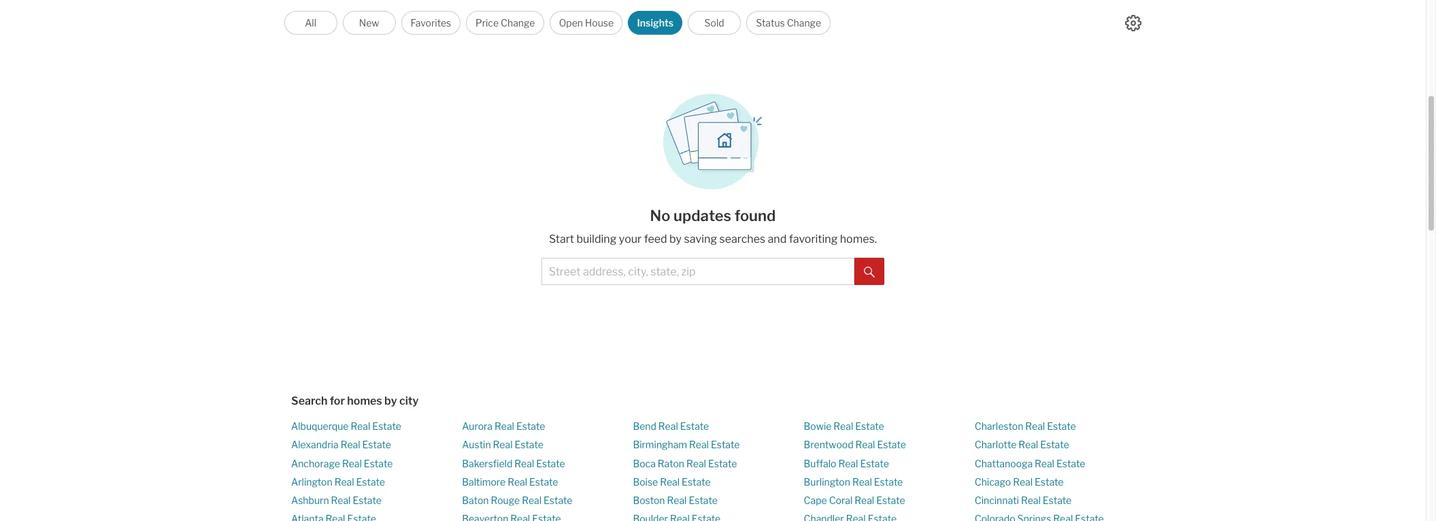Task type: locate. For each thing, give the bounding box(es) containing it.
real up burlington real estate
[[839, 458, 859, 469]]

1 horizontal spatial by
[[670, 233, 682, 246]]

estate down chicago real estate link
[[1043, 495, 1072, 506]]

estate down boise real estate
[[689, 495, 718, 506]]

buffalo
[[804, 458, 837, 469]]

bend
[[633, 421, 657, 432]]

option group
[[284, 11, 831, 35]]

bend real estate link
[[633, 421, 709, 432]]

estate for albuquerque real estate
[[373, 421, 401, 432]]

chattanooga real estate link
[[975, 458, 1086, 469]]

estate down the "alexandria real estate"
[[364, 458, 393, 469]]

boston real estate link
[[633, 495, 718, 506]]

submit search image
[[864, 267, 875, 278]]

estate up boca raton real estate link
[[711, 439, 740, 451]]

charlotte real estate link
[[975, 439, 1070, 451]]

Insights radio
[[629, 11, 683, 35]]

baltimore real estate link
[[462, 476, 558, 488]]

burlington
[[804, 476, 851, 488]]

house
[[585, 17, 614, 29]]

burlington real estate
[[804, 476, 903, 488]]

cincinnati real estate link
[[975, 495, 1072, 506]]

anchorage real estate link
[[291, 458, 393, 469]]

real
[[351, 421, 370, 432], [495, 421, 514, 432], [659, 421, 678, 432], [834, 421, 854, 432], [1026, 421, 1046, 432], [341, 439, 360, 451], [493, 439, 513, 451], [689, 439, 709, 451], [856, 439, 876, 451], [1019, 439, 1039, 451], [342, 458, 362, 469], [515, 458, 534, 469], [687, 458, 706, 469], [839, 458, 859, 469], [1035, 458, 1055, 469], [335, 476, 354, 488], [508, 476, 527, 488], [660, 476, 680, 488], [853, 476, 872, 488], [1014, 476, 1033, 488], [331, 495, 351, 506], [522, 495, 542, 506], [667, 495, 687, 506], [855, 495, 875, 506], [1022, 495, 1041, 506]]

real down albuquerque real estate link
[[341, 439, 360, 451]]

New radio
[[343, 11, 396, 35]]

charleston
[[975, 421, 1024, 432]]

real up buffalo real estate 'link'
[[856, 439, 876, 451]]

real for alexandria real estate
[[341, 439, 360, 451]]

real for baltimore real estate
[[508, 476, 527, 488]]

real up chattanooga real estate on the bottom right
[[1019, 439, 1039, 451]]

estate for bowie real estate
[[856, 421, 885, 432]]

real up cincinnati real estate
[[1014, 476, 1033, 488]]

estate up austin real estate link
[[517, 421, 545, 432]]

homes
[[347, 395, 382, 408]]

estate for charleston real estate
[[1048, 421, 1076, 432]]

open
[[559, 17, 583, 29]]

boise
[[633, 476, 658, 488]]

real up charlotte real estate link
[[1026, 421, 1046, 432]]

homes.
[[840, 233, 877, 246]]

brentwood real estate link
[[804, 439, 906, 451]]

estate up bakersfield real estate link
[[515, 439, 544, 451]]

real for brentwood real estate
[[856, 439, 876, 451]]

estate down the arlington real estate link
[[353, 495, 382, 506]]

real right rouge
[[522, 495, 542, 506]]

baltimore real estate
[[462, 476, 558, 488]]

alexandria real estate
[[291, 439, 391, 451]]

chicago real estate
[[975, 476, 1064, 488]]

change inside price change radio
[[501, 17, 535, 29]]

change right price
[[501, 17, 535, 29]]

change
[[501, 17, 535, 29], [787, 17, 822, 29]]

estate up baton rouge real estate link
[[530, 476, 558, 488]]

estate down the boca raton real estate
[[682, 476, 711, 488]]

real for bowie real estate
[[834, 421, 854, 432]]

estate for brentwood real estate
[[878, 439, 906, 451]]

real down chicago real estate
[[1022, 495, 1041, 506]]

real up 'baltimore real estate' link
[[515, 458, 534, 469]]

real for boston real estate
[[667, 495, 687, 506]]

all
[[305, 17, 317, 29]]

burlington real estate link
[[804, 476, 903, 488]]

aurora real estate link
[[462, 421, 545, 432]]

estate up charlotte real estate link
[[1048, 421, 1076, 432]]

1 horizontal spatial change
[[787, 17, 822, 29]]

estate down the brentwood real estate link
[[861, 458, 889, 469]]

real down birmingham real estate
[[687, 458, 706, 469]]

real down the arlington real estate link
[[331, 495, 351, 506]]

found
[[735, 207, 776, 225]]

arlington
[[291, 476, 333, 488]]

chicago
[[975, 476, 1011, 488]]

estate down 'baltimore real estate' link
[[544, 495, 573, 506]]

estate for cincinnati real estate
[[1043, 495, 1072, 506]]

albuquerque
[[291, 421, 349, 432]]

Sold radio
[[688, 11, 741, 35]]

Price Change radio
[[466, 11, 545, 35]]

coral
[[829, 495, 853, 506]]

real up birmingham
[[659, 421, 678, 432]]

real down homes
[[351, 421, 370, 432]]

baltimore
[[462, 476, 506, 488]]

change for price change
[[501, 17, 535, 29]]

estate up 'cape coral real estate'
[[874, 476, 903, 488]]

buffalo real estate link
[[804, 458, 889, 469]]

new
[[359, 17, 379, 29]]

real up 'cape coral real estate'
[[853, 476, 872, 488]]

ashburn real estate
[[291, 495, 382, 506]]

real down aurora real estate link
[[493, 439, 513, 451]]

real down anchorage real estate
[[335, 476, 354, 488]]

estate for charlotte real estate
[[1041, 439, 1070, 451]]

city
[[399, 395, 419, 408]]

boca raton real estate
[[633, 458, 737, 469]]

chattanooga
[[975, 458, 1033, 469]]

estate up the birmingham real estate link
[[680, 421, 709, 432]]

1 change from the left
[[501, 17, 535, 29]]

estate up 'baltimore real estate' link
[[536, 458, 565, 469]]

real for austin real estate
[[493, 439, 513, 451]]

estate up brentwood real estate
[[856, 421, 885, 432]]

charleston real estate
[[975, 421, 1076, 432]]

real up baton rouge real estate
[[508, 476, 527, 488]]

charlotte
[[975, 439, 1017, 451]]

estate down chattanooga real estate on the bottom right
[[1035, 476, 1064, 488]]

updates
[[674, 207, 732, 225]]

no
[[650, 207, 671, 225]]

start
[[549, 233, 574, 246]]

change right 'status'
[[787, 17, 822, 29]]

price change
[[476, 17, 535, 29]]

and
[[768, 233, 787, 246]]

chicago real estate link
[[975, 476, 1064, 488]]

birmingham real estate
[[633, 439, 740, 451]]

real for bakersfield real estate
[[515, 458, 534, 469]]

baton rouge real estate link
[[462, 495, 573, 506]]

real down the raton
[[660, 476, 680, 488]]

open house
[[559, 17, 614, 29]]

estate for ashburn real estate
[[353, 495, 382, 506]]

real down boise real estate
[[667, 495, 687, 506]]

by
[[670, 233, 682, 246], [385, 395, 397, 408]]

real for ashburn real estate
[[331, 495, 351, 506]]

building
[[577, 233, 617, 246]]

change inside status change radio
[[787, 17, 822, 29]]

by right feed
[[670, 233, 682, 246]]

cape
[[804, 495, 827, 506]]

austin
[[462, 439, 491, 451]]

real down charlotte real estate
[[1035, 458, 1055, 469]]

estate down anchorage real estate
[[356, 476, 385, 488]]

estate up buffalo real estate 'link'
[[878, 439, 906, 451]]

real for cincinnati real estate
[[1022, 495, 1041, 506]]

real up austin real estate link
[[495, 421, 514, 432]]

boca raton real estate link
[[633, 458, 737, 469]]

2 change from the left
[[787, 17, 822, 29]]

0 horizontal spatial change
[[501, 17, 535, 29]]

estate for aurora real estate
[[517, 421, 545, 432]]

albuquerque real estate
[[291, 421, 401, 432]]

estate for burlington real estate
[[874, 476, 903, 488]]

real for charleston real estate
[[1026, 421, 1046, 432]]

buffalo real estate
[[804, 458, 889, 469]]

aurora
[[462, 421, 493, 432]]

cincinnati real estate
[[975, 495, 1072, 506]]

estate for austin real estate
[[515, 439, 544, 451]]

real up boca raton real estate link
[[689, 439, 709, 451]]

anchorage real estate
[[291, 458, 393, 469]]

saving
[[684, 233, 717, 246]]

estate down albuquerque real estate link
[[362, 439, 391, 451]]

by left city
[[385, 395, 397, 408]]

arlington real estate
[[291, 476, 385, 488]]

brentwood real estate
[[804, 439, 906, 451]]

estate for chicago real estate
[[1035, 476, 1064, 488]]

estate down homes
[[373, 421, 401, 432]]

0 horizontal spatial by
[[385, 395, 397, 408]]

real up the brentwood real estate link
[[834, 421, 854, 432]]

estate down charlotte real estate
[[1057, 458, 1086, 469]]

austin real estate
[[462, 439, 544, 451]]

option group containing all
[[284, 11, 831, 35]]

real for chattanooga real estate
[[1035, 458, 1055, 469]]

real down the "alexandria real estate"
[[342, 458, 362, 469]]

1 vertical spatial by
[[385, 395, 397, 408]]

estate for baltimore real estate
[[530, 476, 558, 488]]

estate up chattanooga real estate link
[[1041, 439, 1070, 451]]



Task type: vqa. For each thing, say whether or not it's contained in the screenshot.
Raton
yes



Task type: describe. For each thing, give the bounding box(es) containing it.
real for charlotte real estate
[[1019, 439, 1039, 451]]

real for albuquerque real estate
[[351, 421, 370, 432]]

estate for boise real estate
[[682, 476, 711, 488]]

cape coral real estate link
[[804, 495, 906, 506]]

favoriting
[[789, 233, 838, 246]]

chattanooga real estate
[[975, 458, 1086, 469]]

real for chicago real estate
[[1014, 476, 1033, 488]]

charleston real estate link
[[975, 421, 1076, 432]]

real for birmingham real estate
[[689, 439, 709, 451]]

real for bend real estate
[[659, 421, 678, 432]]

Status Change radio
[[747, 11, 831, 35]]

real for burlington real estate
[[853, 476, 872, 488]]

ashburn
[[291, 495, 329, 506]]

boise real estate link
[[633, 476, 711, 488]]

bowie real estate
[[804, 421, 885, 432]]

estate for arlington real estate
[[356, 476, 385, 488]]

boise real estate
[[633, 476, 711, 488]]

alexandria real estate link
[[291, 439, 391, 451]]

brentwood
[[804, 439, 854, 451]]

price
[[476, 17, 499, 29]]

boca
[[633, 458, 656, 469]]

feed
[[644, 233, 667, 246]]

estate down birmingham real estate
[[708, 458, 737, 469]]

boston real estate
[[633, 495, 718, 506]]

Open House radio
[[550, 11, 623, 35]]

albuquerque real estate link
[[291, 421, 401, 432]]

real for aurora real estate
[[495, 421, 514, 432]]

bowie real estate link
[[804, 421, 885, 432]]

charlotte real estate
[[975, 439, 1070, 451]]

search
[[291, 395, 328, 408]]

rouge
[[491, 495, 520, 506]]

raton
[[658, 458, 685, 469]]

alexandria
[[291, 439, 339, 451]]

status
[[756, 17, 785, 29]]

estate for buffalo real estate
[[861, 458, 889, 469]]

anchorage
[[291, 458, 340, 469]]

bakersfield real estate
[[462, 458, 565, 469]]

bakersfield
[[462, 458, 513, 469]]

austin real estate link
[[462, 439, 544, 451]]

boston
[[633, 495, 665, 506]]

0 vertical spatial by
[[670, 233, 682, 246]]

estate for bakersfield real estate
[[536, 458, 565, 469]]

status change
[[756, 17, 822, 29]]

estate for chattanooga real estate
[[1057, 458, 1086, 469]]

estate for birmingham real estate
[[711, 439, 740, 451]]

baton rouge real estate
[[462, 495, 573, 506]]

cincinnati
[[975, 495, 1019, 506]]

baton
[[462, 495, 489, 506]]

estate for bend real estate
[[680, 421, 709, 432]]

estate for alexandria real estate
[[362, 439, 391, 451]]

Street address, city, state, zip search field
[[542, 258, 855, 285]]

for
[[330, 395, 345, 408]]

change for status change
[[787, 17, 822, 29]]

cape coral real estate
[[804, 495, 906, 506]]

estate for boston real estate
[[689, 495, 718, 506]]

ashburn real estate link
[[291, 495, 382, 506]]

birmingham
[[633, 439, 687, 451]]

arlington real estate link
[[291, 476, 385, 488]]

estate down burlington real estate
[[877, 495, 906, 506]]

favorites
[[411, 17, 451, 29]]

start building your feed by saving searches and favoriting homes.
[[549, 233, 877, 246]]

bowie
[[804, 421, 832, 432]]

your
[[619, 233, 642, 246]]

search for homes by city
[[291, 395, 419, 408]]

aurora real estate
[[462, 421, 545, 432]]

real down burlington real estate
[[855, 495, 875, 506]]

birmingham real estate link
[[633, 439, 740, 451]]

estate for anchorage real estate
[[364, 458, 393, 469]]

real for boise real estate
[[660, 476, 680, 488]]

real for anchorage real estate
[[342, 458, 362, 469]]

bend real estate
[[633, 421, 709, 432]]

insights
[[637, 17, 674, 29]]

real for arlington real estate
[[335, 476, 354, 488]]

searches
[[720, 233, 766, 246]]

Favorites radio
[[401, 11, 461, 35]]

real for buffalo real estate
[[839, 458, 859, 469]]

sold
[[705, 17, 725, 29]]

no updates found
[[650, 207, 776, 225]]

bakersfield real estate link
[[462, 458, 565, 469]]

All radio
[[284, 11, 337, 35]]



